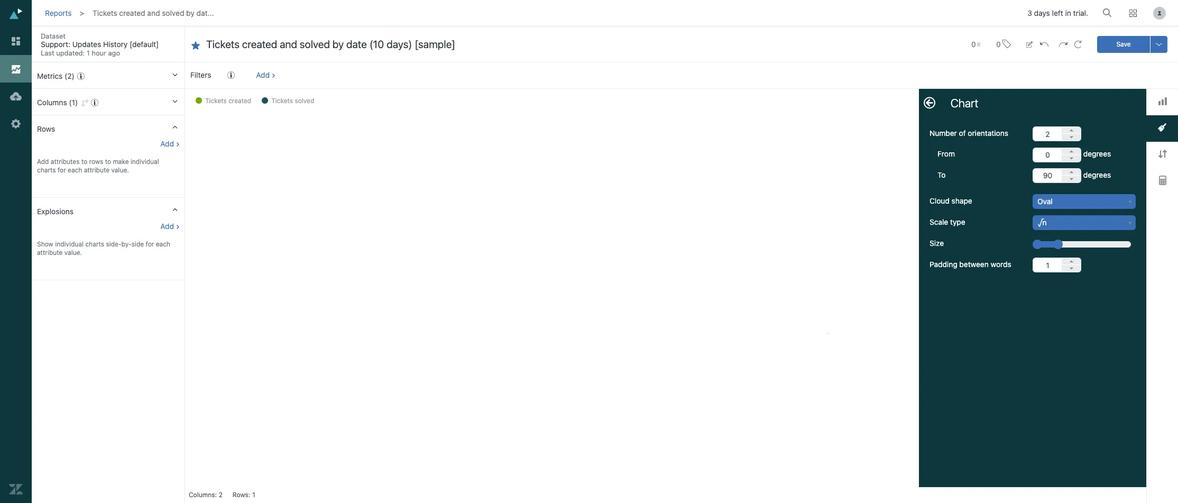 Task type: locate. For each thing, give the bounding box(es) containing it.
dashboard image
[[9, 34, 23, 48]]

value.
[[111, 166, 129, 174], [64, 249, 82, 257]]

columns: 2
[[189, 491, 223, 499]]

open in-app guide image up tickets created
[[228, 71, 235, 79]]

by
[[186, 8, 195, 17]]

0
[[972, 39, 977, 48], [997, 39, 1001, 48]]

for
[[58, 166, 66, 174], [146, 240, 154, 248]]

1 horizontal spatial 1
[[252, 491, 255, 499]]

0 horizontal spatial to
[[81, 158, 87, 166]]

and
[[147, 8, 160, 17]]

admin image
[[9, 117, 23, 131]]

1 horizontal spatial created
[[229, 97, 251, 105]]

1 vertical spatial open in-app guide image
[[91, 99, 98, 106]]

created for tickets created and solved by dat...
[[119, 8, 145, 17]]

0 vertical spatial degrees
[[1082, 149, 1112, 158]]

0 horizontal spatial open in-app guide image
[[91, 99, 98, 106]]

filters
[[190, 70, 211, 79]]

for inside add attributes to rows to make individual charts for each attribute value.
[[58, 166, 66, 174]]

1 vertical spatial each
[[156, 240, 170, 248]]

reports
[[45, 8, 72, 17]]

3
[[1028, 9, 1033, 18]]

1 horizontal spatial for
[[146, 240, 154, 248]]

Search... field
[[1105, 5, 1116, 21]]

individual right make
[[131, 158, 159, 166]]

number of orientations
[[930, 129, 1009, 138]]

each down attributes
[[68, 166, 82, 174]]

arrow right14 image
[[176, 34, 185, 44]]

1 vertical spatial solved
[[295, 97, 314, 105]]

columns (1)
[[37, 98, 78, 107]]

1 vertical spatial degrees
[[1082, 170, 1112, 179]]

tickets created and solved by dat...
[[93, 8, 214, 17]]

0 vertical spatial charts
[[37, 166, 56, 174]]

value. down make
[[111, 166, 129, 174]]

1 vertical spatial attribute
[[37, 249, 63, 257]]

value. down explosions
[[64, 249, 82, 257]]

1 vertical spatial 1
[[252, 491, 255, 499]]

between
[[960, 260, 989, 269]]

orientations
[[968, 129, 1009, 138]]

0 inside 0 button
[[997, 39, 1001, 48]]

for down attributes
[[58, 166, 66, 174]]

0 vertical spatial created
[[119, 8, 145, 17]]

(1)
[[69, 98, 78, 107]]

1 horizontal spatial value.
[[111, 166, 129, 174]]

attribute down 'show'
[[37, 249, 63, 257]]

0 vertical spatial individual
[[131, 158, 159, 166]]

1 horizontal spatial each
[[156, 240, 170, 248]]

value. inside add attributes to rows to make individual charts for each attribute value.
[[111, 166, 129, 174]]

tickets
[[93, 8, 117, 17], [205, 97, 227, 105], [272, 97, 293, 105]]

words
[[991, 260, 1012, 269]]

0 horizontal spatial created
[[119, 8, 145, 17]]

1 horizontal spatial charts
[[85, 240, 104, 248]]

2 horizontal spatial tickets
[[272, 97, 293, 105]]

1 horizontal spatial 0
[[997, 39, 1001, 48]]

columns
[[37, 98, 67, 107]]

0 for 0 dropdown button
[[972, 39, 977, 48]]

add
[[256, 70, 270, 79], [160, 139, 174, 148], [37, 158, 49, 166], [160, 222, 174, 231]]

each inside add attributes to rows to make individual charts for each attribute value.
[[68, 166, 82, 174]]

for right side
[[146, 240, 154, 248]]

0 horizontal spatial charts
[[37, 166, 56, 174]]

√n link
[[1034, 216, 1136, 230]]

charts
[[37, 166, 56, 174], [85, 240, 104, 248]]

open in-app guide image
[[228, 71, 235, 79], [91, 99, 98, 106]]

1 vertical spatial for
[[146, 240, 154, 248]]

0 horizontal spatial for
[[58, 166, 66, 174]]

attribute inside show individual charts side-by-side for each attribute value.
[[37, 249, 63, 257]]

1 right rows:
[[252, 491, 255, 499]]

1
[[87, 49, 90, 57], [252, 491, 255, 499]]

charts down attributes
[[37, 166, 56, 174]]

1 horizontal spatial tickets
[[205, 97, 227, 105]]

scale type
[[930, 217, 966, 226]]

0 vertical spatial attribute
[[84, 166, 110, 174]]

show individual charts side-by-side for each attribute value.
[[37, 240, 170, 257]]

oval link
[[1034, 195, 1136, 209]]

0 horizontal spatial each
[[68, 166, 82, 174]]

to right rows
[[105, 158, 111, 166]]

0 left 0 button
[[972, 39, 977, 48]]

type
[[951, 217, 966, 226]]

attributes
[[51, 158, 80, 166]]

0 horizontal spatial attribute
[[37, 249, 63, 257]]

support:
[[41, 40, 70, 49]]

left
[[1053, 9, 1064, 18]]

0 horizontal spatial tickets
[[93, 8, 117, 17]]

hour
[[92, 49, 106, 57]]

number
[[930, 129, 958, 138]]

cloud
[[930, 196, 950, 205]]

1 horizontal spatial solved
[[295, 97, 314, 105]]

rows
[[37, 124, 55, 133]]

0 horizontal spatial 0
[[972, 39, 977, 48]]

1 horizontal spatial individual
[[131, 158, 159, 166]]

0 button
[[967, 34, 986, 55]]

0 vertical spatial each
[[68, 166, 82, 174]]

1 horizontal spatial open in-app guide image
[[228, 71, 235, 79]]

0 inside 0 dropdown button
[[972, 39, 977, 48]]

1 degrees from the top
[[1082, 149, 1112, 158]]

scale
[[930, 217, 949, 226]]

metrics (2)
[[37, 71, 74, 80]]

1 left hour
[[87, 49, 90, 57]]

0 horizontal spatial solved
[[162, 8, 184, 17]]

0 right 0 dropdown button
[[997, 39, 1001, 48]]

1 horizontal spatial attribute
[[84, 166, 110, 174]]

2 degrees from the top
[[1082, 170, 1112, 179]]

chart
[[951, 96, 979, 110]]

created
[[119, 8, 145, 17], [229, 97, 251, 105]]

from
[[938, 149, 956, 158]]

open in-app guide image right (1)
[[91, 99, 98, 106]]

attribute down rows
[[84, 166, 110, 174]]

for inside show individual charts side-by-side for each attribute value.
[[146, 240, 154, 248]]

0 horizontal spatial 1
[[87, 49, 90, 57]]

solved
[[162, 8, 184, 17], [295, 97, 314, 105]]

degrees
[[1082, 149, 1112, 158], [1082, 170, 1112, 179]]

0 vertical spatial value.
[[111, 166, 129, 174]]

to left rows
[[81, 158, 87, 166]]

charts inside show individual charts side-by-side for each attribute value.
[[85, 240, 104, 248]]

1 0 from the left
[[972, 39, 977, 48]]

calc image
[[1160, 176, 1167, 185]]

each right side
[[156, 240, 170, 248]]

1 vertical spatial charts
[[85, 240, 104, 248]]

datasets image
[[9, 89, 23, 103]]

2 0 from the left
[[997, 39, 1001, 48]]

charts left side-
[[85, 240, 104, 248]]

individual right 'show'
[[55, 240, 84, 248]]

1 vertical spatial individual
[[55, 240, 84, 248]]

to
[[81, 158, 87, 166], [105, 158, 111, 166]]

1 inside dataset support: updates history [default] last updated: 1 hour ago
[[87, 49, 90, 57]]

0 vertical spatial for
[[58, 166, 66, 174]]

0 vertical spatial 1
[[87, 49, 90, 57]]

individual
[[131, 158, 159, 166], [55, 240, 84, 248]]

attribute
[[84, 166, 110, 174], [37, 249, 63, 257]]

degrees for from
[[1082, 149, 1112, 158]]

save button
[[1098, 36, 1151, 53]]

rows: 1
[[233, 491, 255, 499]]

1 horizontal spatial to
[[105, 158, 111, 166]]

tickets solved
[[272, 97, 314, 105]]

add attributes to rows to make individual charts for each attribute value.
[[37, 158, 159, 174]]

open in-app guide image
[[77, 72, 85, 80]]

each
[[68, 166, 82, 174], [156, 240, 170, 248]]

1 vertical spatial created
[[229, 97, 251, 105]]

graph image
[[1159, 97, 1167, 105]]

0 horizontal spatial individual
[[55, 240, 84, 248]]

in
[[1066, 9, 1072, 18]]

metrics
[[37, 71, 63, 80]]

0 horizontal spatial value.
[[64, 249, 82, 257]]

save group
[[1098, 36, 1168, 53]]

2 to from the left
[[105, 158, 111, 166]]

1 vertical spatial value.
[[64, 249, 82, 257]]

tickets for tickets solved
[[272, 97, 293, 105]]

None text field
[[206, 37, 951, 51], [1033, 127, 1062, 141], [1033, 147, 1062, 162], [1033, 168, 1062, 183], [1033, 258, 1062, 273], [206, 37, 951, 51], [1033, 127, 1062, 141], [1033, 147, 1062, 162], [1033, 168, 1062, 183], [1033, 258, 1062, 273]]

history
[[103, 40, 128, 49]]

[default]
[[130, 40, 159, 49]]

padding
[[930, 260, 958, 269]]



Task type: describe. For each thing, give the bounding box(es) containing it.
0 vertical spatial open in-app guide image
[[228, 71, 235, 79]]

padding between words
[[930, 260, 1012, 269]]

(2)
[[65, 71, 74, 80]]

add inside add attributes to rows to make individual charts for each attribute value.
[[37, 158, 49, 166]]

save
[[1117, 40, 1132, 48]]

tickets created
[[205, 97, 251, 105]]

rows:
[[233, 491, 250, 499]]

shape
[[952, 196, 973, 205]]

side-
[[106, 240, 121, 248]]

degrees for to
[[1082, 170, 1112, 179]]

reports image
[[9, 62, 23, 76]]

columns:
[[189, 491, 217, 499]]

1 to from the left
[[81, 158, 87, 166]]

3 days left in trial.
[[1028, 9, 1089, 18]]

zendesk products image
[[1130, 10, 1138, 17]]

combined shape image
[[1159, 123, 1167, 132]]

0 vertical spatial solved
[[162, 8, 184, 17]]

explosions
[[37, 207, 74, 216]]

trial.
[[1074, 9, 1089, 18]]

last
[[41, 49, 54, 57]]

value. inside show individual charts side-by-side for each attribute value.
[[64, 249, 82, 257]]

size
[[930, 239, 945, 248]]

individual inside add attributes to rows to make individual charts for each attribute value.
[[131, 158, 159, 166]]

other options image
[[1156, 40, 1164, 48]]

updated:
[[56, 49, 85, 57]]

created for tickets created
[[229, 97, 251, 105]]

oval
[[1038, 197, 1053, 206]]

days
[[1035, 9, 1051, 18]]

cloud shape
[[930, 196, 973, 205]]

rows
[[89, 158, 103, 166]]

each inside show individual charts side-by-side for each attribute value.
[[156, 240, 170, 248]]

side
[[132, 240, 144, 248]]

dataset
[[41, 32, 66, 40]]

show
[[37, 240, 53, 248]]

dat...
[[197, 8, 214, 17]]

√n
[[1038, 218, 1047, 227]]

by-
[[121, 240, 132, 248]]

arrow left3 image
[[924, 97, 936, 108]]

2
[[219, 491, 223, 499]]

to
[[938, 170, 946, 179]]

attribute inside add attributes to rows to make individual charts for each attribute value.
[[84, 166, 110, 174]]

tickets for tickets created
[[205, 97, 227, 105]]

tickets for tickets created and solved by dat...
[[93, 8, 117, 17]]

ago
[[108, 49, 120, 57]]

charts inside add attributes to rows to make individual charts for each attribute value.
[[37, 166, 56, 174]]

0 button
[[992, 33, 1016, 56]]

individual inside show individual charts side-by-side for each attribute value.
[[55, 240, 84, 248]]

zendesk image
[[9, 483, 23, 496]]

0 for 0 button
[[997, 39, 1001, 48]]

dataset support: updates history [default] last updated: 1 hour ago
[[41, 32, 159, 57]]

arrows image
[[1159, 150, 1167, 158]]

of
[[960, 129, 966, 138]]

updates
[[72, 40, 101, 49]]

make
[[113, 158, 129, 166]]



Task type: vqa. For each thing, say whether or not it's contained in the screenshot.
'organizations' icon at the left
no



